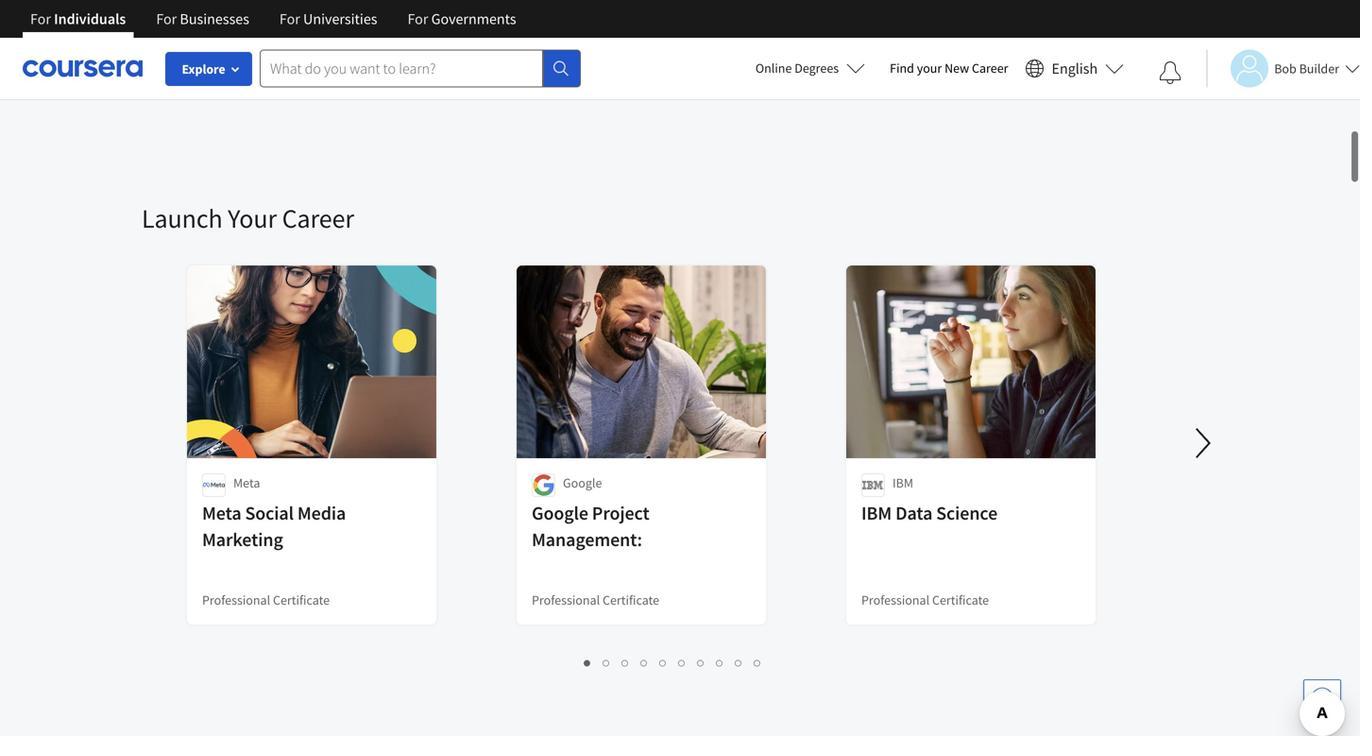 Task type: locate. For each thing, give the bounding box(es) containing it.
certificate for meta social media marketing
[[273, 592, 330, 609]]

get 10% off link
[[692, 0, 1219, 95], [715, 38, 812, 72]]

list containing 1
[[189, 651, 1158, 673]]

professional
[[202, 592, 270, 609], [532, 592, 600, 609], [862, 592, 930, 609]]

1 professional certificate from the left
[[202, 592, 330, 609]]

degrees
[[795, 60, 839, 77]]

for left universities
[[280, 9, 300, 28]]

3 for from the left
[[280, 9, 300, 28]]

builder
[[1300, 60, 1340, 77]]

certificate up 3
[[603, 592, 660, 609]]

data
[[896, 501, 933, 525]]

1 professional from the left
[[202, 592, 270, 609]]

6 button
[[673, 651, 692, 673]]

meta down meta icon
[[202, 501, 242, 525]]

google
[[563, 474, 602, 491], [532, 501, 589, 525]]

career
[[972, 60, 1009, 77], [282, 202, 354, 235]]

for
[[30, 9, 51, 28], [156, 9, 177, 28], [280, 9, 300, 28], [408, 9, 428, 28]]

0 vertical spatial meta
[[233, 474, 260, 491]]

1 button
[[579, 651, 598, 673]]

professional certificate
[[202, 592, 330, 609], [532, 592, 660, 609], [862, 592, 989, 609]]

2 horizontal spatial certificate
[[933, 592, 989, 609]]

learn
[[180, 50, 213, 67]]

None search field
[[260, 50, 581, 87]]

1 vertical spatial meta
[[202, 501, 242, 525]]

professional down marketing
[[202, 592, 270, 609]]

find your new career
[[890, 60, 1009, 77]]

marketing
[[202, 528, 283, 551]]

for for universities
[[280, 9, 300, 28]]

professional down management:
[[532, 592, 600, 609]]

5
[[660, 653, 668, 671]]

science
[[937, 501, 998, 525]]

certificate down meta social media marketing
[[273, 592, 330, 609]]

2 for from the left
[[156, 9, 177, 28]]

universities
[[303, 9, 378, 28]]

google project management:
[[532, 501, 650, 551]]

2 horizontal spatial professional
[[862, 592, 930, 609]]

more
[[216, 50, 246, 67]]

9 button
[[730, 651, 749, 673]]

0 vertical spatial google
[[563, 474, 602, 491]]

4
[[641, 653, 649, 671]]

meta social media marketing
[[202, 501, 346, 551]]

professional certificate down management:
[[532, 592, 660, 609]]

google inside the google project management:
[[532, 501, 589, 525]]

3 professional from the left
[[862, 592, 930, 609]]

meta image
[[202, 473, 226, 497]]

social
[[245, 501, 294, 525]]

0 horizontal spatial professional
[[202, 592, 270, 609]]

1 horizontal spatial professional certificate
[[532, 592, 660, 609]]

learn more link
[[142, 0, 671, 99], [165, 42, 261, 76]]

1 horizontal spatial certificate
[[603, 592, 660, 609]]

launch your career
[[142, 202, 354, 235]]

meta inside meta social media marketing
[[202, 501, 242, 525]]

for universities
[[280, 9, 378, 28]]

2 professional certificate from the left
[[532, 592, 660, 609]]

10 button
[[749, 651, 770, 673]]

for up 'what do you want to learn?' text box
[[408, 9, 428, 28]]

individuals
[[54, 9, 126, 28]]

google for google
[[563, 474, 602, 491]]

1 for from the left
[[30, 9, 51, 28]]

get
[[730, 46, 750, 63]]

your
[[917, 60, 942, 77]]

off
[[781, 46, 797, 63]]

8 button
[[711, 651, 730, 673]]

google down google 'image'
[[532, 501, 589, 525]]

businesses
[[180, 9, 249, 28]]

9
[[736, 653, 743, 671]]

0 horizontal spatial career
[[282, 202, 354, 235]]

1 horizontal spatial ibm
[[893, 474, 914, 491]]

ibm down ibm image
[[862, 501, 892, 525]]

3 button
[[617, 651, 636, 673]]

0 vertical spatial career
[[972, 60, 1009, 77]]

0 horizontal spatial professional certificate
[[202, 592, 330, 609]]

meta right meta icon
[[233, 474, 260, 491]]

your
[[228, 202, 277, 235]]

ibm right ibm image
[[893, 474, 914, 491]]

professional certificate for science
[[862, 592, 989, 609]]

3 certificate from the left
[[933, 592, 989, 609]]

0 vertical spatial ibm
[[893, 474, 914, 491]]

launch
[[142, 202, 223, 235]]

certificate for google project management:
[[603, 592, 660, 609]]

What do you want to learn? text field
[[260, 50, 543, 87]]

ibm for ibm
[[893, 474, 914, 491]]

help center image
[[1312, 687, 1334, 710]]

2 professional from the left
[[532, 592, 600, 609]]

professional for google project management:
[[532, 592, 600, 609]]

0 horizontal spatial certificate
[[273, 592, 330, 609]]

4 for from the left
[[408, 9, 428, 28]]

career right the your
[[282, 202, 354, 235]]

2 horizontal spatial professional certificate
[[862, 592, 989, 609]]

online degrees button
[[741, 47, 881, 89]]

1 certificate from the left
[[273, 592, 330, 609]]

2 certificate from the left
[[603, 592, 660, 609]]

professional certificate down marketing
[[202, 592, 330, 609]]

4 button
[[636, 651, 654, 673]]

ibm
[[893, 474, 914, 491], [862, 501, 892, 525]]

english button
[[1018, 38, 1132, 99]]

10
[[755, 653, 770, 671]]

career right new
[[972, 60, 1009, 77]]

5 button
[[654, 651, 673, 673]]

ibm for ibm data science
[[862, 501, 892, 525]]

online degrees
[[756, 60, 839, 77]]

meta
[[233, 474, 260, 491], [202, 501, 242, 525]]

for for individuals
[[30, 9, 51, 28]]

for left the individuals
[[30, 9, 51, 28]]

certificate down science
[[933, 592, 989, 609]]

certificate
[[273, 592, 330, 609], [603, 592, 660, 609], [933, 592, 989, 609]]

for left businesses
[[156, 9, 177, 28]]

professional down data
[[862, 592, 930, 609]]

google right google 'image'
[[563, 474, 602, 491]]

0 horizontal spatial ibm
[[862, 501, 892, 525]]

for governments
[[408, 9, 517, 28]]

meta for meta social media marketing
[[202, 501, 242, 525]]

list inside the launch your career carousel element
[[189, 651, 1158, 673]]

1 vertical spatial ibm
[[862, 501, 892, 525]]

1 vertical spatial google
[[532, 501, 589, 525]]

3 professional certificate from the left
[[862, 592, 989, 609]]

list
[[189, 651, 1158, 673]]

professional certificate down ibm data science
[[862, 592, 989, 609]]

find your new career link
[[881, 57, 1018, 80]]

1 horizontal spatial professional
[[532, 592, 600, 609]]



Task type: describe. For each thing, give the bounding box(es) containing it.
google for google project management:
[[532, 501, 589, 525]]

for for governments
[[408, 9, 428, 28]]

2
[[603, 653, 611, 671]]

learn more
[[180, 50, 246, 67]]

find
[[890, 60, 915, 77]]

1
[[584, 653, 592, 671]]

1 horizontal spatial career
[[972, 60, 1009, 77]]

bob builder
[[1275, 60, 1340, 77]]

get 10% off
[[730, 46, 797, 63]]

2 button
[[598, 651, 617, 673]]

show notifications image
[[1160, 61, 1182, 84]]

6
[[679, 653, 687, 671]]

project
[[592, 501, 650, 525]]

certificate for ibm data science
[[933, 592, 989, 609]]

governments
[[431, 9, 517, 28]]

professional certificate for media
[[202, 592, 330, 609]]

for businesses
[[156, 9, 249, 28]]

coursera image
[[23, 53, 143, 83]]

professional for ibm data science
[[862, 592, 930, 609]]

for for businesses
[[156, 9, 177, 28]]

ibm image
[[862, 473, 885, 497]]

banner navigation
[[15, 0, 532, 38]]

3
[[622, 653, 630, 671]]

launch your career carousel element
[[142, 145, 1361, 689]]

meta for meta
[[233, 474, 260, 491]]

professional for meta social media marketing
[[202, 592, 270, 609]]

explore button
[[165, 52, 252, 86]]

next slide image
[[1181, 421, 1227, 466]]

1 vertical spatial career
[[282, 202, 354, 235]]

ibm data science
[[862, 501, 998, 525]]

new
[[945, 60, 970, 77]]

10%
[[753, 46, 778, 63]]

bob
[[1275, 60, 1297, 77]]

online
[[756, 60, 792, 77]]

management:
[[532, 528, 643, 551]]

for individuals
[[30, 9, 126, 28]]

explore
[[182, 60, 225, 77]]

7 button
[[692, 651, 711, 673]]

bob builder button
[[1207, 50, 1361, 87]]

english
[[1052, 59, 1098, 78]]

7
[[698, 653, 705, 671]]

8
[[717, 653, 724, 671]]

media
[[298, 501, 346, 525]]

professional certificate for management:
[[532, 592, 660, 609]]

google image
[[532, 473, 556, 497]]



Task type: vqa. For each thing, say whether or not it's contained in the screenshot.
important
no



